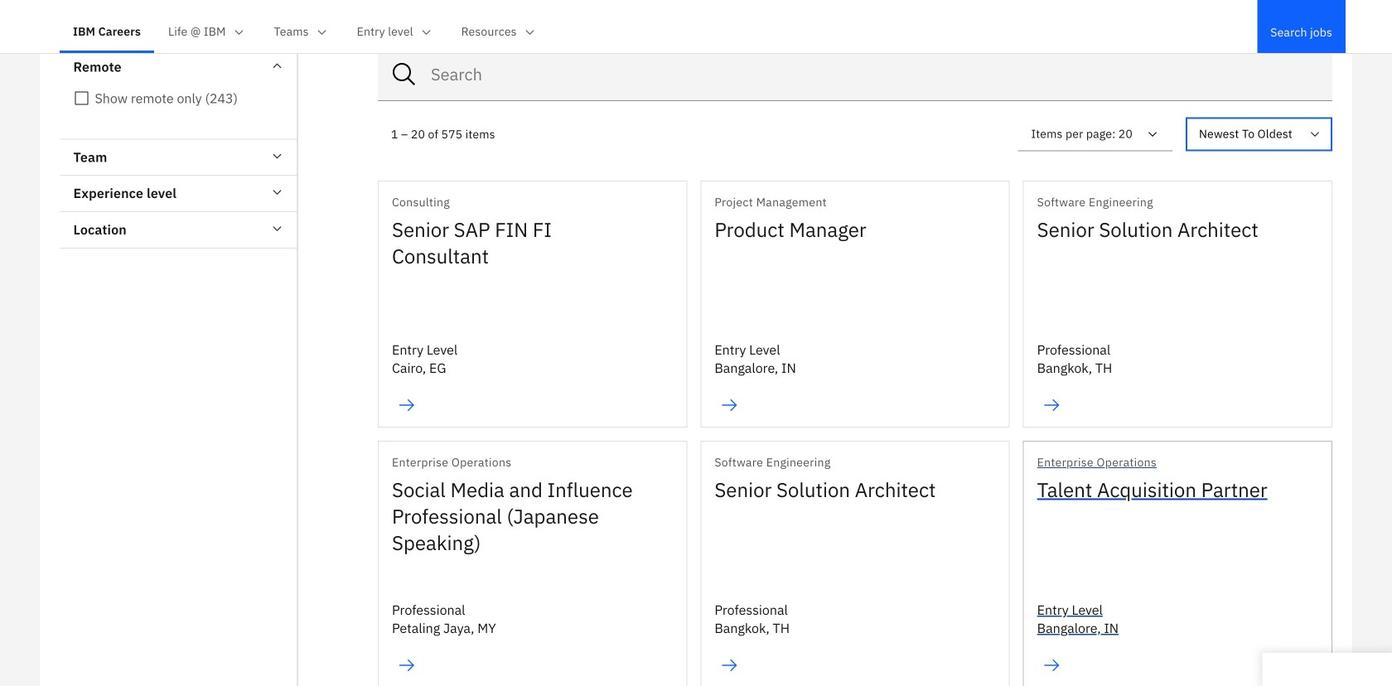 Task type: vqa. For each thing, say whether or not it's contained in the screenshot.
Open Cookie Preferences Modal SECTION
yes



Task type: locate. For each thing, give the bounding box(es) containing it.
open cookie preferences modal section
[[1262, 653, 1392, 686]]



